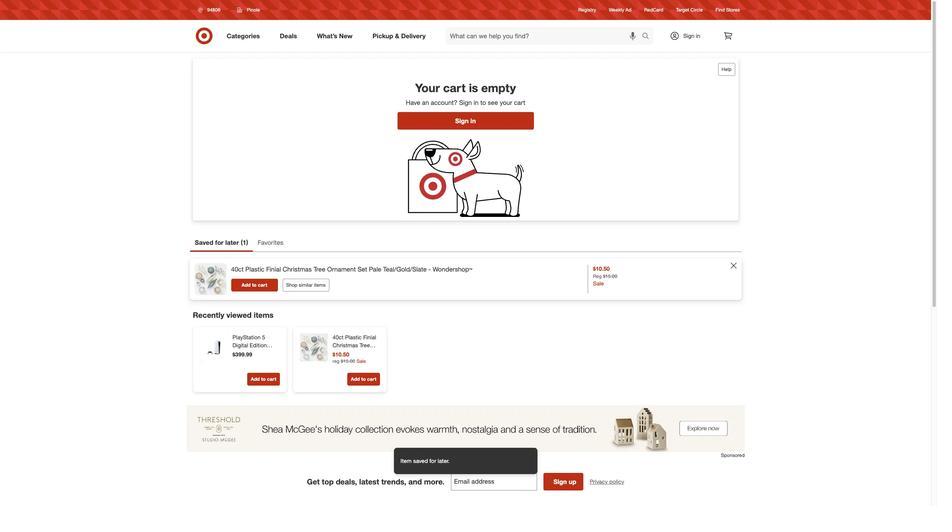 Task type: describe. For each thing, give the bounding box(es) containing it.
pale
[[369, 265, 381, 273]]

top
[[322, 477, 334, 486]]

ad
[[626, 7, 632, 13]]

40ct plastic finial christmas tree ornament set pale teal/gold/slate - wondershop&#8482; image
[[194, 263, 226, 295]]

deals link
[[273, 27, 307, 45]]

redcard
[[644, 7, 664, 13]]

find stores
[[716, 7, 740, 13]]

sign down "target circle" link
[[684, 32, 695, 39]]

more.
[[424, 477, 445, 486]]

find stores link
[[716, 7, 740, 13]]

sign inside button
[[554, 478, 567, 486]]

- inside list item
[[429, 265, 431, 273]]

stores
[[726, 7, 740, 13]]

5
[[262, 334, 265, 341]]

40ct plastic finial christmas tree ornament set pale teal/gold/slate - wondershop™ list item
[[190, 258, 742, 300]]

pickup & delivery
[[373, 32, 426, 40]]

sign up
[[554, 478, 577, 486]]

sign inside "button"
[[455, 117, 469, 125]]

target circle
[[676, 7, 703, 13]]

shop similar items button
[[283, 279, 329, 292]]

christmas for 40ct plastic finial christmas tree ornament set - wondershop™
[[332, 342, 358, 349]]

0 vertical spatial in
[[696, 32, 701, 39]]

later.
[[438, 458, 450, 464]]

$10.50 for $10.50 reg $15.00 sale
[[593, 265, 610, 272]]

to inside your cart is empty have an account? sign in to see your cart
[[481, 99, 486, 107]]

1 horizontal spatial add to cart
[[351, 376, 376, 382]]

christmas for 40ct plastic finial christmas tree ornament set pale teal/gold/slate - wondershop™
[[283, 265, 312, 273]]

plastic for 40ct plastic finial christmas tree ornament set - wondershop™
[[345, 334, 362, 341]]

target circle link
[[676, 7, 703, 13]]

sponsored
[[721, 452, 745, 458]]

40ct plastic finial christmas tree ornament set pale teal/gold/slate - wondershop™ link
[[231, 265, 473, 274]]

console
[[232, 350, 253, 357]]

item
[[401, 458, 412, 464]]

wondershop™ inside 40ct plastic finial christmas tree ornament set - wondershop™
[[332, 358, 367, 365]]

cart up account?
[[443, 81, 466, 95]]

to inside the 40ct plastic finial christmas tree ornament set pale teal/gold/slate - wondershop™ list item
[[252, 282, 257, 288]]

weekly
[[609, 7, 624, 13]]

your cart is empty have an account? sign in to see your cart
[[406, 81, 525, 107]]

40ct for 40ct plastic finial christmas tree ornament set - wondershop™
[[332, 334, 343, 341]]

$15.00 for $10.50 reg $15.00 sale
[[341, 358, 355, 364]]

up
[[569, 478, 577, 486]]

latest
[[359, 477, 379, 486]]

favorites
[[258, 239, 283, 247]]

- inside 40ct plastic finial christmas tree ornament set - wondershop™
[[369, 350, 371, 357]]

$10.50 reg $15.00 sale
[[332, 351, 366, 364]]

registry link
[[579, 7, 596, 13]]

add inside the 40ct plastic finial christmas tree ornament set pale teal/gold/slate - wondershop™ list item
[[242, 282, 251, 288]]

target
[[676, 7, 689, 13]]

help
[[722, 66, 732, 72]]

set for pale
[[358, 265, 367, 273]]

categories link
[[220, 27, 270, 45]]

wondershop™ inside list item
[[433, 265, 473, 273]]

saved for later ( 1 )
[[195, 239, 248, 247]]

policy
[[610, 478, 624, 485]]

categories
[[227, 32, 260, 40]]

$10.50 reg $15.00 sale
[[593, 265, 618, 287]]

sign in button
[[398, 112, 534, 130]]

what's new
[[317, 32, 353, 40]]

pinole
[[247, 7, 260, 13]]

find
[[716, 7, 725, 13]]

registry
[[579, 7, 596, 13]]

94806 button
[[193, 3, 229, 17]]

privacy
[[590, 478, 608, 485]]

40ct plastic finial christmas tree ornament set - wondershop™ link
[[332, 334, 378, 365]]

&
[[395, 32, 399, 40]]

see
[[488, 99, 498, 107]]

privacy policy
[[590, 478, 624, 485]]

finial for 40ct plastic finial christmas tree ornament set pale teal/gold/slate - wondershop™
[[266, 265, 281, 273]]

finial for 40ct plastic finial christmas tree ornament set - wondershop™
[[363, 334, 376, 341]]

deals,
[[336, 477, 357, 486]]

trends,
[[381, 477, 406, 486]]

40ct plastic finial christmas tree ornament set pale teal/gold/slate - wondershop™
[[231, 265, 473, 273]]

sign inside your cart is empty have an account? sign in to see your cart
[[459, 99, 472, 107]]

$15.00 for $10.50 reg $15.00 sale
[[603, 273, 618, 279]]

add inside $399.99 add to cart
[[251, 376, 260, 382]]

add to cart button for 40ct plastic finial christmas tree ornament set - wondershop™
[[347, 373, 380, 386]]

digital
[[232, 342, 248, 349]]

pickup & delivery link
[[366, 27, 436, 45]]

ornament for -
[[332, 350, 358, 357]]

1
[[243, 239, 246, 247]]

pickup
[[373, 32, 393, 40]]

circle
[[691, 7, 703, 13]]

sign up button
[[544, 473, 583, 491]]

add to cart inside the 40ct plastic finial christmas tree ornament set pale teal/gold/slate - wondershop™ list item
[[242, 282, 267, 288]]

items for shop similar items
[[314, 282, 326, 288]]

delivery
[[401, 32, 426, 40]]

ornament for pale
[[327, 265, 356, 273]]

playstation
[[232, 334, 260, 341]]

94806
[[207, 7, 221, 13]]

0 vertical spatial for
[[215, 239, 224, 247]]



Task type: locate. For each thing, give the bounding box(es) containing it.
reg
[[593, 273, 602, 279]]

finial inside 40ct plastic finial christmas tree ornament set - wondershop™
[[363, 334, 376, 341]]

What can we help you find? suggestions appear below search field
[[445, 27, 644, 45]]

tree for pale
[[314, 265, 326, 273]]

recently
[[193, 310, 224, 319]]

0 horizontal spatial add to cart
[[242, 282, 267, 288]]

in down is
[[474, 99, 479, 107]]

40ct down (
[[231, 265, 244, 273]]

account?
[[431, 99, 458, 107]]

2 vertical spatial in
[[471, 117, 476, 125]]

finial
[[266, 265, 281, 273], [363, 334, 376, 341]]

add to cart button inside the 40ct plastic finial christmas tree ornament set pale teal/gold/slate - wondershop™ list item
[[231, 279, 278, 292]]

what's
[[317, 32, 337, 40]]

sign left up
[[554, 478, 567, 486]]

in inside your cart is empty have an account? sign in to see your cart
[[474, 99, 479, 107]]

$10.50
[[593, 265, 610, 272], [332, 351, 349, 358]]

to inside $399.99 add to cart
[[261, 376, 266, 382]]

$10.50 up reg
[[332, 351, 349, 358]]

0 vertical spatial christmas
[[283, 265, 312, 273]]

0 horizontal spatial $10.50
[[332, 351, 349, 358]]

sale for $10.50 reg $15.00 sale
[[593, 280, 604, 287]]

tree up $10.50 reg $15.00 sale
[[359, 342, 370, 349]]

shop similar items
[[286, 282, 326, 288]]

for left later.
[[430, 458, 436, 464]]

to down edition
[[261, 376, 266, 382]]

get
[[307, 477, 320, 486]]

items for recently viewed items
[[254, 310, 274, 319]]

in down circle
[[696, 32, 701, 39]]

christmas inside 40ct plastic finial christmas tree ornament set - wondershop™
[[332, 342, 358, 349]]

- right the teal/gold/slate
[[429, 265, 431, 273]]

40ct inside list item
[[231, 265, 244, 273]]

1 vertical spatial for
[[430, 458, 436, 464]]

ornament inside 40ct plastic finial christmas tree ornament set - wondershop™
[[332, 350, 358, 357]]

to
[[481, 99, 486, 107], [252, 282, 257, 288], [261, 376, 266, 382], [361, 376, 366, 382]]

teal/gold/slate
[[383, 265, 427, 273]]

1 horizontal spatial for
[[430, 458, 436, 464]]

0 horizontal spatial christmas
[[283, 265, 312, 273]]

later
[[225, 239, 239, 247]]

set inside 40ct plastic finial christmas tree ornament set - wondershop™
[[359, 350, 368, 357]]

1 vertical spatial wondershop™
[[332, 358, 367, 365]]

sign in
[[684, 32, 701, 39], [455, 117, 476, 125]]

what's new link
[[310, 27, 363, 45]]

tree for -
[[359, 342, 370, 349]]

(
[[241, 239, 243, 247]]

1 horizontal spatial wondershop™
[[433, 265, 473, 273]]

to up recently viewed items
[[252, 282, 257, 288]]

add to cart button down $10.50 reg $15.00 sale
[[347, 373, 380, 386]]

sign in down your cart is empty have an account? sign in to see your cart
[[455, 117, 476, 125]]

40ct for 40ct plastic finial christmas tree ornament set pale teal/gold/slate - wondershop™
[[231, 265, 244, 273]]

1 horizontal spatial -
[[429, 265, 431, 273]]

40ct plastic finial christmas tree ornament set - wondershop™
[[332, 334, 376, 365]]

1 vertical spatial set
[[359, 350, 368, 357]]

sale down the reg
[[593, 280, 604, 287]]

christmas
[[283, 265, 312, 273], [332, 342, 358, 349]]

add to cart down $10.50 reg $15.00 sale
[[351, 376, 376, 382]]

finial inside 40ct plastic finial christmas tree ornament set pale teal/gold/slate - wondershop™ link
[[266, 265, 281, 273]]

have
[[406, 99, 420, 107]]

items
[[314, 282, 326, 288], [254, 310, 274, 319]]

in
[[696, 32, 701, 39], [474, 99, 479, 107], [471, 117, 476, 125]]

playstation 5 digital edition console image
[[200, 334, 228, 361], [200, 334, 228, 361]]

sale
[[593, 280, 604, 287], [356, 358, 366, 364]]

christmas up shop
[[283, 265, 312, 273]]

tree inside 40ct plastic finial christmas tree ornament set - wondershop™
[[359, 342, 370, 349]]

0 vertical spatial $10.50
[[593, 265, 610, 272]]

reg
[[332, 358, 339, 364]]

1 vertical spatial ornament
[[332, 350, 358, 357]]

set
[[358, 265, 367, 273], [359, 350, 368, 357]]

1 vertical spatial -
[[369, 350, 371, 357]]

add to cart button for playstation 5 digital edition console
[[247, 373, 280, 386]]

cart inside the 40ct plastic finial christmas tree ornament set pale teal/gold/slate - wondershop™ list item
[[258, 282, 267, 288]]

items up '5' at the bottom of the page
[[254, 310, 274, 319]]

1 horizontal spatial plastic
[[345, 334, 362, 341]]

sale for $10.50 reg $15.00 sale
[[356, 358, 366, 364]]

1 vertical spatial christmas
[[332, 342, 358, 349]]

1 vertical spatial items
[[254, 310, 274, 319]]

)
[[246, 239, 248, 247]]

1 vertical spatial $15.00
[[341, 358, 355, 364]]

plastic inside 40ct plastic finial christmas tree ornament set pale teal/gold/slate - wondershop™ link
[[245, 265, 264, 273]]

cart left shop
[[258, 282, 267, 288]]

is
[[469, 81, 478, 95]]

item saved for later.
[[401, 458, 450, 464]]

sale inside '$10.50 reg $15.00 sale'
[[593, 280, 604, 287]]

viewed
[[226, 310, 252, 319]]

1 horizontal spatial 40ct
[[332, 334, 343, 341]]

0 horizontal spatial sign in
[[455, 117, 476, 125]]

search button
[[638, 27, 658, 46]]

tree up shop similar items
[[314, 265, 326, 273]]

0 vertical spatial set
[[358, 265, 367, 273]]

$15.00 inside '$10.50 reg $15.00 sale'
[[603, 273, 618, 279]]

plastic
[[245, 265, 264, 273], [345, 334, 362, 341]]

sign in link
[[663, 27, 713, 45]]

search
[[638, 33, 658, 41]]

$399.99 add to cart
[[232, 351, 276, 382]]

0 vertical spatial $15.00
[[603, 273, 618, 279]]

sign down is
[[459, 99, 472, 107]]

plastic for 40ct plastic finial christmas tree ornament set pale teal/gold/slate - wondershop™
[[245, 265, 264, 273]]

1 vertical spatial $10.50
[[332, 351, 349, 358]]

redcard link
[[644, 7, 664, 13]]

1 horizontal spatial tree
[[359, 342, 370, 349]]

christmas up $10.50 reg $15.00 sale
[[332, 342, 358, 349]]

sign in down "target circle" link
[[684, 32, 701, 39]]

0 vertical spatial items
[[314, 282, 326, 288]]

0 vertical spatial sale
[[593, 280, 604, 287]]

in inside "button"
[[471, 117, 476, 125]]

and
[[409, 477, 422, 486]]

0 horizontal spatial items
[[254, 310, 274, 319]]

0 vertical spatial wondershop™
[[433, 265, 473, 273]]

ornament left pale
[[327, 265, 356, 273]]

add
[[242, 282, 251, 288], [251, 376, 260, 382], [351, 376, 360, 382]]

for left later
[[215, 239, 224, 247]]

1 vertical spatial sale
[[356, 358, 366, 364]]

new
[[339, 32, 353, 40]]

1 vertical spatial 40ct
[[332, 334, 343, 341]]

add down $10.50 reg $15.00 sale
[[351, 376, 360, 382]]

0 horizontal spatial for
[[215, 239, 224, 247]]

get top deals, latest trends, and more.
[[307, 477, 445, 486]]

40ct up $10.50 reg $15.00 sale
[[332, 334, 343, 341]]

finial up $10.50 reg $15.00 sale
[[363, 334, 376, 341]]

1 vertical spatial tree
[[359, 342, 370, 349]]

to down $10.50 reg $15.00 sale
[[361, 376, 366, 382]]

$399.99
[[232, 351, 252, 358]]

sale inside $10.50 reg $15.00 sale
[[356, 358, 366, 364]]

0 horizontal spatial tree
[[314, 265, 326, 273]]

1 horizontal spatial items
[[314, 282, 326, 288]]

sign down account?
[[455, 117, 469, 125]]

recently viewed items
[[193, 310, 274, 319]]

items right similar
[[314, 282, 326, 288]]

1 horizontal spatial sale
[[593, 280, 604, 287]]

saved
[[413, 458, 428, 464]]

0 vertical spatial tree
[[314, 265, 326, 273]]

1 horizontal spatial $15.00
[[603, 273, 618, 279]]

an
[[422, 99, 429, 107]]

$15.00 right reg
[[341, 358, 355, 364]]

sign
[[684, 32, 695, 39], [459, 99, 472, 107], [455, 117, 469, 125], [554, 478, 567, 486]]

0 vertical spatial sign in
[[684, 32, 701, 39]]

$10.50 up the reg
[[593, 265, 610, 272]]

0 horizontal spatial -
[[369, 350, 371, 357]]

advertisement region
[[186, 405, 745, 452]]

set inside list item
[[358, 265, 367, 273]]

1 vertical spatial plastic
[[345, 334, 362, 341]]

1 horizontal spatial $10.50
[[593, 265, 610, 272]]

None text field
[[451, 473, 537, 491]]

0 horizontal spatial finial
[[266, 265, 281, 273]]

playstation 5 digital edition console
[[232, 334, 267, 357]]

for
[[215, 239, 224, 247], [430, 458, 436, 464]]

1 horizontal spatial sign in
[[684, 32, 701, 39]]

1 horizontal spatial christmas
[[332, 342, 358, 349]]

cart inside $399.99 add to cart
[[267, 376, 276, 382]]

0 horizontal spatial $15.00
[[341, 358, 355, 364]]

similar
[[299, 282, 313, 288]]

in down your cart is empty have an account? sign in to see your cart
[[471, 117, 476, 125]]

favorites link
[[253, 235, 288, 252]]

0 vertical spatial plastic
[[245, 265, 264, 273]]

cart down 40ct plastic finial christmas tree ornament set - wondershop™ link on the left of the page
[[367, 376, 376, 382]]

cart right your
[[514, 99, 525, 107]]

shop
[[286, 282, 298, 288]]

1 vertical spatial in
[[474, 99, 479, 107]]

deals
[[280, 32, 297, 40]]

1 vertical spatial sign in
[[455, 117, 476, 125]]

1 vertical spatial add to cart
[[351, 376, 376, 382]]

cart
[[443, 81, 466, 95], [514, 99, 525, 107], [258, 282, 267, 288], [267, 376, 276, 382], [367, 376, 376, 382]]

$15.00 right the reg
[[603, 273, 618, 279]]

plastic down )
[[245, 265, 264, 273]]

add to cart up viewed
[[242, 282, 267, 288]]

40ct inside 40ct plastic finial christmas tree ornament set - wondershop™
[[332, 334, 343, 341]]

empty cart bullseye image
[[406, 134, 526, 221]]

- right $10.50 reg $15.00 sale
[[369, 350, 371, 357]]

ornament inside list item
[[327, 265, 356, 273]]

0 vertical spatial 40ct
[[231, 265, 244, 273]]

your
[[500, 99, 512, 107]]

1 vertical spatial finial
[[363, 334, 376, 341]]

0 vertical spatial finial
[[266, 265, 281, 273]]

christmas inside list item
[[283, 265, 312, 273]]

sale right reg
[[356, 358, 366, 364]]

items inside button
[[314, 282, 326, 288]]

0 horizontal spatial wondershop™
[[332, 358, 367, 365]]

help button
[[718, 63, 735, 76]]

privacy policy link
[[590, 478, 624, 486]]

pinole button
[[232, 3, 265, 17]]

0 vertical spatial ornament
[[327, 265, 356, 273]]

0 vertical spatial add to cart
[[242, 282, 267, 288]]

empty
[[481, 81, 516, 95]]

add to cart button up viewed
[[231, 279, 278, 292]]

add to cart button down "$399.99"
[[247, 373, 280, 386]]

to left see
[[481, 99, 486, 107]]

weekly ad link
[[609, 7, 632, 13]]

tree inside list item
[[314, 265, 326, 273]]

0 horizontal spatial plastic
[[245, 265, 264, 273]]

weekly ad
[[609, 7, 632, 13]]

cart down the playstation 5 digital edition console link
[[267, 376, 276, 382]]

plastic inside 40ct plastic finial christmas tree ornament set - wondershop™
[[345, 334, 362, 341]]

ornament up reg
[[332, 350, 358, 357]]

add to cart
[[242, 282, 267, 288], [351, 376, 376, 382]]

your
[[415, 81, 440, 95]]

finial down favorites link
[[266, 265, 281, 273]]

sign in inside "button"
[[455, 117, 476, 125]]

$15.00 inside $10.50 reg $15.00 sale
[[341, 358, 355, 364]]

edition
[[250, 342, 267, 349]]

0 vertical spatial -
[[429, 265, 431, 273]]

1 horizontal spatial finial
[[363, 334, 376, 341]]

plastic up $10.50 reg $15.00 sale
[[345, 334, 362, 341]]

40ct plastic finial christmas tree ornament set - wondershop™ image
[[300, 334, 328, 361], [300, 334, 328, 361]]

$10.50 inside '$10.50 reg $15.00 sale'
[[593, 265, 610, 272]]

0 horizontal spatial 40ct
[[231, 265, 244, 273]]

saved
[[195, 239, 213, 247]]

$10.50 for $10.50 reg $15.00 sale
[[332, 351, 349, 358]]

add up viewed
[[242, 282, 251, 288]]

set for -
[[359, 350, 368, 357]]

$10.50 inside $10.50 reg $15.00 sale
[[332, 351, 349, 358]]

playstation 5 digital edition console link
[[232, 334, 278, 357]]

add down "$399.99"
[[251, 376, 260, 382]]

0 horizontal spatial sale
[[356, 358, 366, 364]]



Task type: vqa. For each thing, say whether or not it's contained in the screenshot.
EASE INTO THE GAME WITH DRINKS & LIGHT APPS.
no



